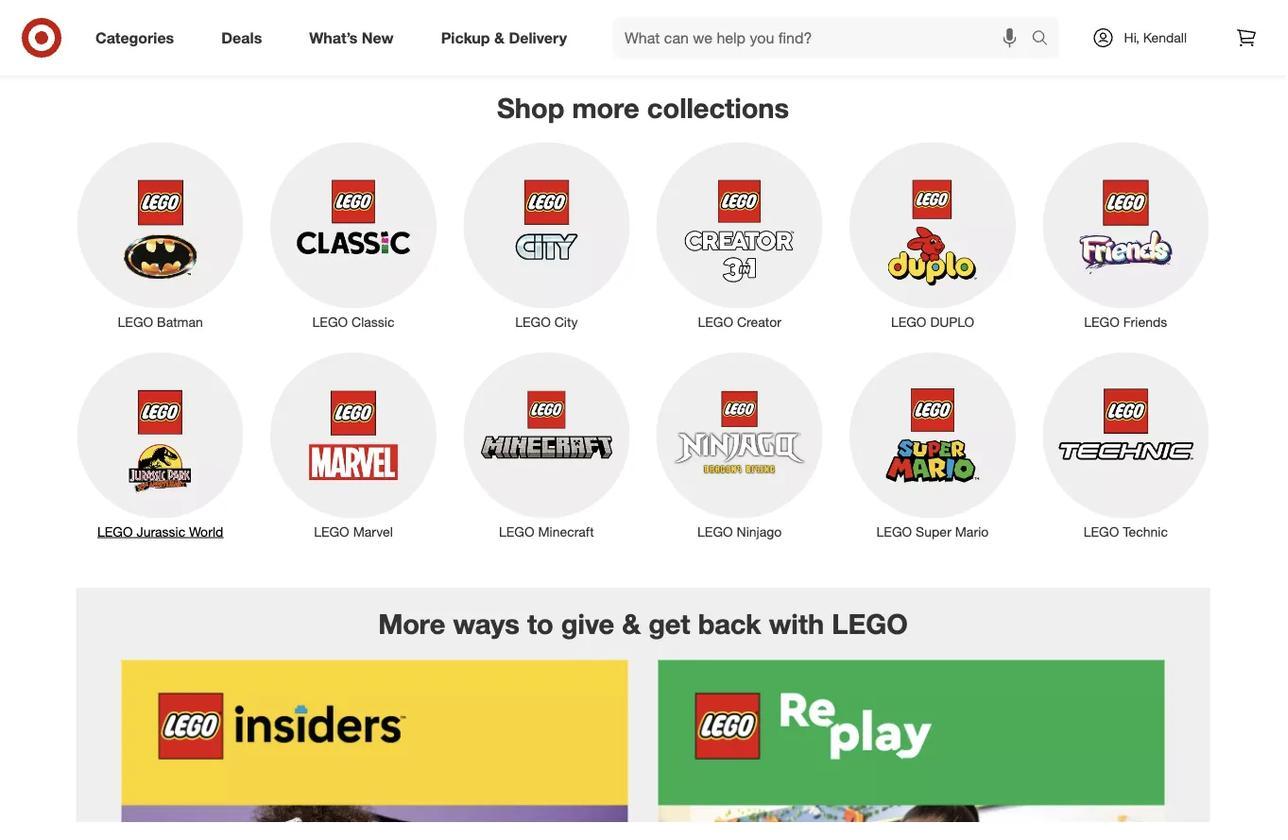 Task type: locate. For each thing, give the bounding box(es) containing it.
lego left 'technic'
[[1084, 523, 1119, 540]]

mario
[[955, 523, 989, 540]]

batman
[[157, 313, 203, 330]]

lego inside "link"
[[698, 313, 734, 330]]

lego left 'marvel'
[[314, 523, 349, 540]]

& left get at the right bottom of the page
[[622, 607, 641, 641]]

lego left batman
[[118, 313, 153, 330]]

hi, kendall
[[1124, 29, 1187, 46]]

lego creator
[[698, 313, 782, 330]]

pickup & delivery link
[[425, 17, 591, 59]]

classic
[[352, 313, 395, 330]]

lego technic link
[[1029, 349, 1223, 541]]

to
[[527, 607, 554, 641]]

back
[[698, 607, 761, 641]]

shop
[[497, 91, 565, 125]]

what's
[[309, 28, 358, 47]]

lego left duplo
[[891, 313, 927, 330]]

lego creator link
[[643, 139, 836, 331]]

ninjago
[[737, 523, 782, 540]]

lego for lego classic
[[312, 313, 348, 330]]

lego for lego friends
[[1084, 313, 1120, 330]]

more
[[572, 91, 640, 125]]

lego left city
[[515, 313, 551, 330]]

deals
[[221, 28, 262, 47]]

deals link
[[205, 17, 286, 59]]

lego for lego technic
[[1084, 523, 1119, 540]]

duplo
[[930, 313, 975, 330]]

lego friends link
[[1029, 139, 1223, 331]]

lego left ninjago
[[698, 523, 733, 540]]

with
[[769, 607, 824, 641]]

lego for lego jurassic world
[[97, 523, 133, 540]]

pickup & delivery
[[441, 28, 567, 47]]

lego classic link
[[257, 139, 450, 331]]

friends
[[1124, 313, 1168, 330]]

& right pickup
[[494, 28, 505, 47]]

lego replay image
[[658, 660, 1165, 823]]

more
[[378, 607, 445, 641]]

lego for lego minecraft
[[499, 523, 535, 540]]

lego batman link
[[64, 139, 257, 331]]

lego left classic
[[312, 313, 348, 330]]

lego batman
[[118, 313, 203, 330]]

city
[[555, 313, 578, 330]]

ways
[[453, 607, 520, 641]]

lego left minecraft
[[499, 523, 535, 540]]

lego left "super"
[[877, 523, 912, 540]]

lego for lego city
[[515, 313, 551, 330]]

lego left "friends"
[[1084, 313, 1120, 330]]

lego marvel
[[314, 523, 393, 540]]

marvel
[[353, 523, 393, 540]]

1 horizontal spatial &
[[622, 607, 641, 641]]

lego for lego ninjago
[[698, 523, 733, 540]]

0 horizontal spatial &
[[494, 28, 505, 47]]

What can we help you find? suggestions appear below search field
[[613, 17, 1036, 59]]

world
[[189, 523, 223, 540]]

delivery
[[509, 28, 567, 47]]

lego for lego duplo
[[891, 313, 927, 330]]

lego
[[118, 313, 153, 330], [312, 313, 348, 330], [515, 313, 551, 330], [698, 313, 734, 330], [891, 313, 927, 330], [1084, 313, 1120, 330], [97, 523, 133, 540], [314, 523, 349, 540], [499, 523, 535, 540], [698, 523, 733, 540], [877, 523, 912, 540], [1084, 523, 1119, 540], [832, 607, 908, 641]]

lego marvel link
[[257, 349, 450, 541]]

lego left jurassic
[[97, 523, 133, 540]]

lego for lego batman
[[118, 313, 153, 330]]

lego for lego super mario
[[877, 523, 912, 540]]

&
[[494, 28, 505, 47], [622, 607, 641, 641]]

lego left creator
[[698, 313, 734, 330]]



Task type: vqa. For each thing, say whether or not it's contained in the screenshot.
Sold by
no



Task type: describe. For each thing, give the bounding box(es) containing it.
lego super mario link
[[836, 349, 1029, 541]]

lego for lego marvel
[[314, 523, 349, 540]]

creator
[[737, 313, 782, 330]]

hi,
[[1124, 29, 1140, 46]]

lego for lego creator
[[698, 313, 734, 330]]

minecraft
[[538, 523, 594, 540]]

lego city link
[[450, 139, 643, 331]]

0 vertical spatial &
[[494, 28, 505, 47]]

lego right with at bottom right
[[832, 607, 908, 641]]

new
[[362, 28, 394, 47]]

lego classic
[[312, 313, 395, 330]]

1 vertical spatial &
[[622, 607, 641, 641]]

technic
[[1123, 523, 1168, 540]]

lego technic
[[1084, 523, 1168, 540]]

pickup
[[441, 28, 490, 47]]

what's new
[[309, 28, 394, 47]]

lego minecraft
[[499, 523, 594, 540]]

categories link
[[79, 17, 198, 59]]

jurassic
[[137, 523, 185, 540]]

search button
[[1023, 17, 1069, 62]]

lego insiders image
[[121, 660, 628, 823]]

give
[[561, 607, 615, 641]]

lego duplo
[[891, 313, 975, 330]]

lego super mario
[[877, 523, 989, 540]]

lego jurassic world
[[97, 523, 223, 540]]

collections
[[647, 91, 789, 125]]

get
[[649, 607, 691, 641]]

categories
[[95, 28, 174, 47]]

lego duplo link
[[836, 139, 1029, 331]]

what's new link
[[293, 17, 417, 59]]

shop more collections
[[497, 91, 789, 125]]

lego friends
[[1084, 313, 1168, 330]]

lego jurassic world link
[[64, 349, 257, 541]]

super
[[916, 523, 952, 540]]

lego city
[[515, 313, 578, 330]]

more ways to give & get back with lego
[[378, 607, 908, 641]]

lego ninjago link
[[643, 349, 836, 541]]

lego ninjago
[[698, 523, 782, 540]]

lego minecraft link
[[450, 349, 643, 541]]

search
[[1023, 30, 1069, 49]]

kendall
[[1143, 29, 1187, 46]]



